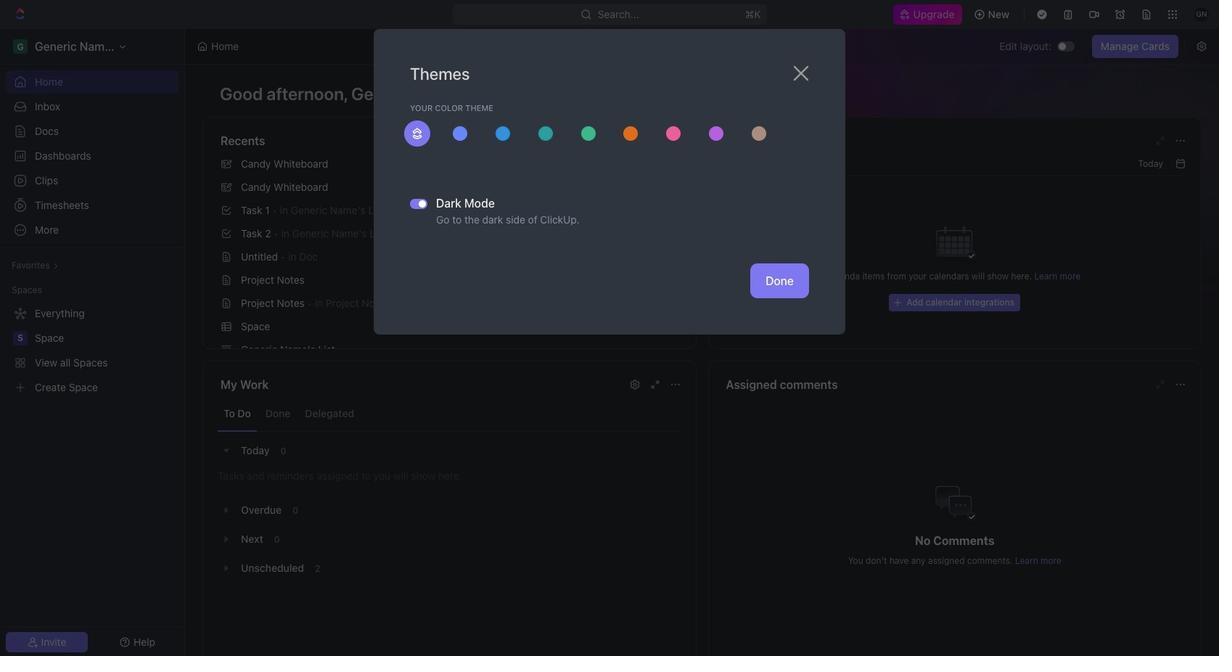 Task type: vqa. For each thing, say whether or not it's contained in the screenshot.
dialog
yes



Task type: locate. For each thing, give the bounding box(es) containing it.
tree
[[6, 302, 179, 399]]

dialog
[[374, 29, 846, 335]]

tab list
[[218, 396, 681, 432]]

sidebar navigation
[[0, 29, 185, 656]]



Task type: describe. For each thing, give the bounding box(es) containing it.
tree inside sidebar navigation
[[6, 302, 179, 399]]



